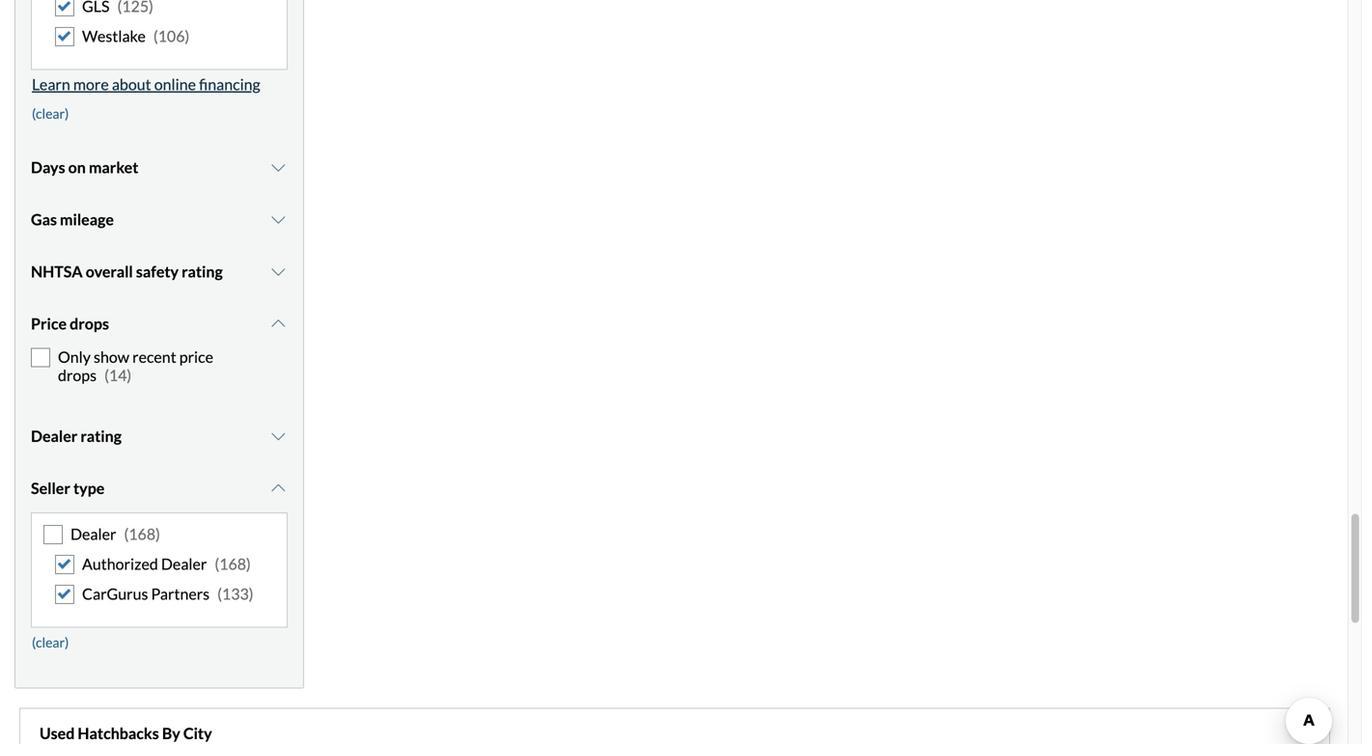 Task type: describe. For each thing, give the bounding box(es) containing it.
seller type
[[31, 479, 105, 497]]

hatchbacks
[[78, 724, 159, 743]]

(106)
[[153, 27, 189, 46]]

about
[[112, 75, 151, 94]]

seller type button
[[31, 464, 288, 512]]

nhtsa
[[31, 262, 83, 281]]

used
[[40, 724, 75, 743]]

price drops
[[31, 314, 109, 333]]

rating inside dealer rating dropdown button
[[81, 426, 122, 445]]

only show recent price drops
[[58, 347, 213, 385]]

partners
[[151, 585, 210, 603]]

gas mileage button
[[31, 195, 288, 244]]

financing
[[199, 75, 260, 94]]

overall
[[86, 262, 133, 281]]

drops inside dropdown button
[[70, 314, 109, 333]]

authorized
[[82, 555, 158, 573]]

type
[[73, 479, 105, 497]]

dealer rating
[[31, 426, 122, 445]]

learn more about online financing
[[32, 75, 260, 94]]

safety
[[136, 262, 179, 281]]

chevron down image for days on market
[[269, 160, 288, 175]]

chevron down image for price drops
[[269, 316, 288, 331]]

learn
[[32, 75, 70, 94]]

(14)
[[104, 366, 132, 385]]

seller
[[31, 479, 70, 497]]

price
[[31, 314, 67, 333]]

(133)
[[217, 585, 253, 603]]

dealer for dealer rating
[[31, 426, 78, 445]]

chevron down image for seller type
[[269, 481, 288, 496]]

days
[[31, 158, 65, 177]]

on
[[68, 158, 86, 177]]

show
[[94, 347, 129, 366]]

chevron down image for gas mileage
[[269, 212, 288, 227]]

days on market
[[31, 158, 138, 177]]

dealer (168)
[[70, 524, 160, 543]]

gas mileage
[[31, 210, 114, 229]]



Task type: vqa. For each thing, say whether or not it's contained in the screenshot.
more
yes



Task type: locate. For each thing, give the bounding box(es) containing it.
0 vertical spatial (168)
[[124, 524, 160, 543]]

days on market button
[[31, 143, 288, 191]]

chevron down image inside seller type dropdown button
[[269, 481, 288, 496]]

chevron down image inside gas mileage dropdown button
[[269, 212, 288, 227]]

drops
[[70, 314, 109, 333], [58, 366, 97, 385]]

rating
[[182, 262, 223, 281], [81, 426, 122, 445]]

0 vertical spatial dealer
[[31, 426, 78, 445]]

westlake (106)
[[82, 27, 189, 46]]

mileage
[[60, 210, 114, 229]]

2 (clear) button from the top
[[31, 628, 70, 657]]

dealer up authorized
[[70, 524, 116, 543]]

2 vertical spatial dealer
[[161, 555, 207, 573]]

dealer up seller on the left
[[31, 426, 78, 445]]

drops up only
[[70, 314, 109, 333]]

nhtsa overall safety rating
[[31, 262, 223, 281]]

online
[[154, 75, 196, 94]]

dealer up partners
[[161, 555, 207, 573]]

(clear) button down 'learn'
[[31, 99, 70, 128]]

used hatchbacks by city
[[40, 724, 212, 743]]

chevron down image
[[269, 264, 288, 279], [269, 428, 288, 444]]

cargurus partners (133)
[[82, 585, 253, 603]]

1 chevron down image from the top
[[269, 264, 288, 279]]

3 chevron down image from the top
[[269, 316, 288, 331]]

chevron down image
[[269, 160, 288, 175], [269, 212, 288, 227], [269, 316, 288, 331], [269, 481, 288, 496]]

(clear) button up used
[[31, 628, 70, 657]]

1 vertical spatial chevron down image
[[269, 428, 288, 444]]

(clear)
[[32, 105, 69, 122], [32, 634, 69, 651]]

chevron down image inside nhtsa overall safety rating dropdown button
[[269, 264, 288, 279]]

chevron down image inside dealer rating dropdown button
[[269, 428, 288, 444]]

(168) up (133)
[[215, 555, 251, 573]]

more
[[73, 75, 109, 94]]

rating up type
[[81, 426, 122, 445]]

1 vertical spatial (clear) button
[[31, 628, 70, 657]]

nhtsa overall safety rating button
[[31, 247, 288, 296]]

(168) up authorized
[[124, 524, 160, 543]]

price
[[179, 347, 213, 366]]

chevron down image inside days on market dropdown button
[[269, 160, 288, 175]]

chevron down image inside price drops dropdown button
[[269, 316, 288, 331]]

drops left (14)
[[58, 366, 97, 385]]

gas
[[31, 210, 57, 229]]

1 vertical spatial (clear)
[[32, 634, 69, 651]]

1 horizontal spatial rating
[[182, 262, 223, 281]]

0 vertical spatial (clear) button
[[31, 99, 70, 128]]

chevron down image for dealer rating
[[269, 428, 288, 444]]

(clear) down 'learn'
[[32, 105, 69, 122]]

2 (clear) from the top
[[32, 634, 69, 651]]

dealer
[[31, 426, 78, 445], [70, 524, 116, 543], [161, 555, 207, 573]]

(clear) up used
[[32, 634, 69, 651]]

dealer rating button
[[31, 412, 288, 460]]

rating inside nhtsa overall safety rating dropdown button
[[182, 262, 223, 281]]

learn more about online financing button
[[31, 70, 261, 99]]

only
[[58, 347, 91, 366]]

(168)
[[124, 524, 160, 543], [215, 555, 251, 573]]

(clear) button
[[31, 99, 70, 128], [31, 628, 70, 657]]

0 horizontal spatial (168)
[[124, 524, 160, 543]]

1 vertical spatial dealer
[[70, 524, 116, 543]]

1 (clear) from the top
[[32, 105, 69, 122]]

cargurus
[[82, 585, 148, 603]]

drops inside only show recent price drops
[[58, 366, 97, 385]]

0 vertical spatial drops
[[70, 314, 109, 333]]

market
[[89, 158, 138, 177]]

1 vertical spatial drops
[[58, 366, 97, 385]]

0 horizontal spatial rating
[[81, 426, 122, 445]]

0 vertical spatial rating
[[182, 262, 223, 281]]

city
[[183, 724, 212, 743]]

1 (clear) button from the top
[[31, 99, 70, 128]]

rating right safety
[[182, 262, 223, 281]]

2 chevron down image from the top
[[269, 428, 288, 444]]

recent
[[132, 347, 176, 366]]

1 horizontal spatial (168)
[[215, 555, 251, 573]]

chevron down image for nhtsa overall safety rating
[[269, 264, 288, 279]]

0 vertical spatial (clear)
[[32, 105, 69, 122]]

0 vertical spatial chevron down image
[[269, 264, 288, 279]]

by
[[162, 724, 180, 743]]

2 chevron down image from the top
[[269, 212, 288, 227]]

1 chevron down image from the top
[[269, 160, 288, 175]]

authorized dealer (168)
[[82, 555, 251, 573]]

1 vertical spatial (168)
[[215, 555, 251, 573]]

4 chevron down image from the top
[[269, 481, 288, 496]]

dealer inside dropdown button
[[31, 426, 78, 445]]

1 vertical spatial rating
[[81, 426, 122, 445]]

price drops button
[[31, 300, 288, 348]]

westlake
[[82, 27, 146, 46]]

dealer for dealer (168)
[[70, 524, 116, 543]]



